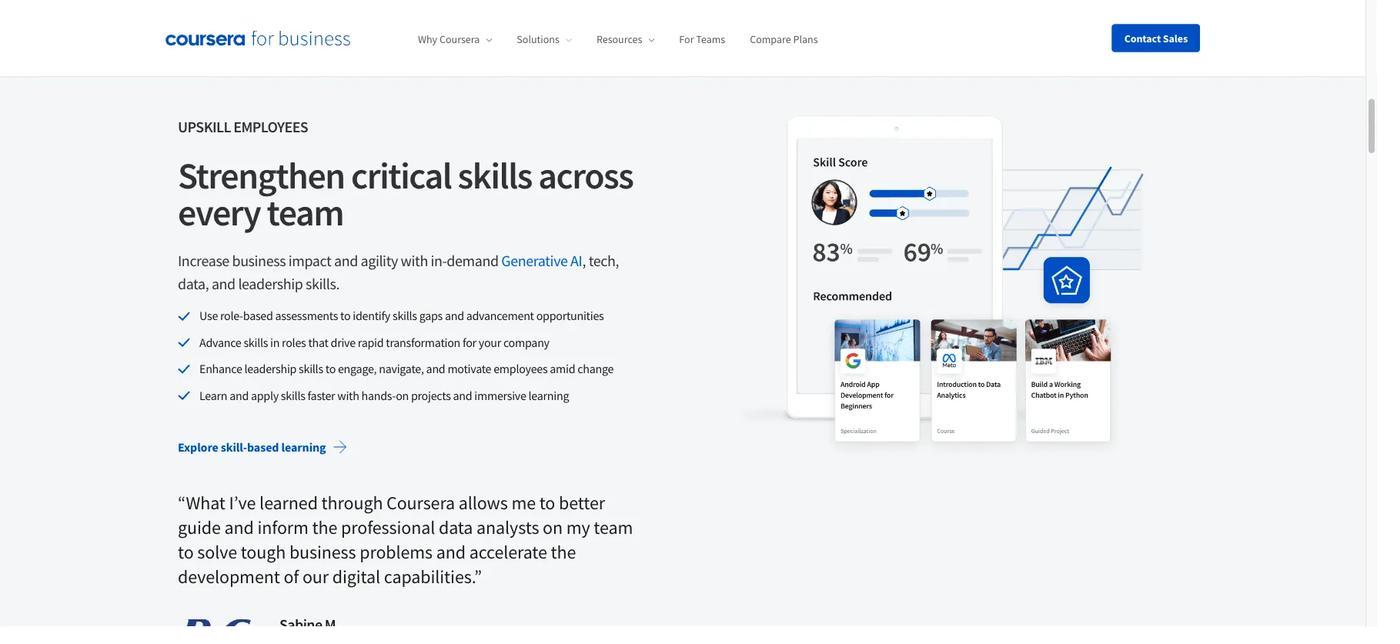 Task type: vqa. For each thing, say whether or not it's contained in the screenshot.
capabilities.
yes



Task type: describe. For each thing, give the bounding box(es) containing it.
our
[[302, 566, 329, 589]]

hands-
[[361, 388, 396, 404]]

explore
[[178, 440, 218, 455]]

for teams link
[[679, 32, 725, 46]]

team inside 'what i've learned through coursera allows me to better guide and inform the professional data analysts on my team to solve tough business problems and accelerate the development of our digital capabilities.'
[[594, 516, 633, 539]]

to left 'engage,'
[[325, 362, 336, 377]]

role-
[[220, 309, 243, 324]]

opportunities
[[536, 309, 604, 324]]

gaps
[[419, 309, 443, 324]]

identify
[[353, 309, 390, 324]]

drive
[[331, 335, 356, 351]]

upskill employees
[[178, 117, 308, 137]]

solutions link
[[517, 32, 572, 46]]

and down i've
[[224, 516, 254, 539]]

solve
[[197, 541, 237, 564]]

and down data
[[436, 541, 466, 564]]

change
[[578, 362, 614, 377]]

skill-
[[221, 440, 247, 455]]

explore skill-based learning link
[[165, 429, 360, 466]]

on inside 'what i've learned through coursera allows me to better guide and inform the professional data analysts on my team to solve tough business problems and accelerate the development of our digital capabilities.'
[[543, 516, 563, 539]]

why
[[418, 32, 437, 46]]

for
[[463, 335, 476, 351]]

with for in-
[[401, 251, 428, 271]]

digital
[[332, 566, 380, 589]]

learned
[[259, 492, 318, 515]]

and right gaps
[[445, 309, 464, 324]]

what i've learned through coursera allows me to better guide and inform the professional data analysts on my team to solve tough business problems and accelerate the development of our digital capabilities.
[[178, 492, 633, 589]]

skills inside strengthen critical skills  across every team
[[458, 152, 532, 199]]

learn and apply skills faster with hands-on projects and immersive learning
[[199, 388, 569, 404]]

roles
[[282, 335, 306, 351]]

engage,
[[338, 362, 377, 377]]

employees
[[233, 117, 308, 137]]

advance
[[199, 335, 241, 351]]

projects
[[411, 388, 451, 404]]

employees
[[494, 362, 548, 377]]

motivate
[[448, 362, 491, 377]]

contact sales
[[1124, 31, 1188, 45]]

advance skills in roles that drive rapid transformation for your company
[[199, 335, 549, 351]]

1 horizontal spatial the
[[551, 541, 576, 564]]

strengthen critical skills  across every team
[[178, 152, 633, 236]]

for
[[679, 32, 694, 46]]

based for role-
[[243, 309, 273, 324]]

tough
[[241, 541, 286, 564]]

your
[[479, 335, 501, 351]]

compare plans
[[750, 32, 818, 46]]

capabilities.
[[384, 566, 474, 589]]

what
[[186, 492, 225, 515]]

professional
[[341, 516, 435, 539]]

faster
[[308, 388, 335, 404]]

coursera inside 'what i've learned through coursera allows me to better guide and inform the professional data analysts on my team to solve tough business problems and accelerate the development of our digital capabilities.'
[[386, 492, 455, 515]]

advancement
[[466, 309, 534, 324]]

to left identify
[[340, 309, 351, 324]]

through
[[321, 492, 383, 515]]

0 horizontal spatial on
[[396, 388, 409, 404]]

data,
[[178, 274, 209, 294]]

i've
[[229, 492, 256, 515]]

business inside 'what i've learned through coursera allows me to better guide and inform the professional data analysts on my team to solve tough business problems and accelerate the development of our digital capabilities.'
[[289, 541, 356, 564]]

across
[[538, 152, 633, 199]]

that
[[308, 335, 328, 351]]

company
[[503, 335, 549, 351]]

critical
[[351, 152, 451, 199]]

solutions
[[517, 32, 560, 46]]

0 vertical spatial learning
[[528, 388, 569, 404]]

development
[[178, 566, 280, 589]]

accelerate
[[469, 541, 547, 564]]

, tech, data, and leadership skills.
[[178, 251, 619, 294]]

with for hands-
[[337, 388, 359, 404]]

my
[[566, 516, 590, 539]]

me
[[511, 492, 536, 515]]

why coursera
[[418, 32, 480, 46]]

leadership inside , tech, data, and leadership skills.
[[238, 274, 303, 294]]

data
[[439, 516, 473, 539]]

upskill
[[178, 117, 231, 137]]

to right me at left
[[539, 492, 555, 515]]

problems
[[360, 541, 433, 564]]



Task type: locate. For each thing, give the bounding box(es) containing it.
and down motivate
[[453, 388, 472, 404]]

,
[[582, 251, 586, 271]]

illustration of the coursera skills-first platform image
[[732, 116, 1188, 460]]

agility
[[361, 251, 398, 271]]

leadership
[[238, 274, 303, 294], [244, 362, 296, 377]]

0 vertical spatial based
[[243, 309, 273, 324]]

business
[[232, 251, 286, 271], [289, 541, 356, 564]]

in-
[[431, 251, 447, 271]]

learning
[[528, 388, 569, 404], [281, 440, 326, 455]]

in
[[270, 335, 280, 351]]

inform
[[257, 516, 309, 539]]

1 vertical spatial business
[[289, 541, 356, 564]]

based for skill-
[[247, 440, 279, 455]]

to
[[340, 309, 351, 324], [325, 362, 336, 377], [539, 492, 555, 515], [178, 541, 194, 564]]

and left apply
[[230, 388, 249, 404]]

to down guide at the left bottom
[[178, 541, 194, 564]]

every
[[178, 189, 260, 236]]

ai
[[570, 251, 582, 271]]

with
[[401, 251, 428, 271], [337, 388, 359, 404]]

business up our on the left bottom of the page
[[289, 541, 356, 564]]

explore skill-based learning
[[178, 440, 326, 455]]

transformation
[[386, 335, 460, 351]]

leadership down in
[[244, 362, 296, 377]]

0 horizontal spatial team
[[267, 189, 344, 236]]

0 horizontal spatial business
[[232, 251, 286, 271]]

0 vertical spatial leadership
[[238, 274, 303, 294]]

learning down faster at the left bottom
[[281, 440, 326, 455]]

generative ai link
[[501, 251, 582, 271]]

based up in
[[243, 309, 273, 324]]

1 horizontal spatial on
[[543, 516, 563, 539]]

resources link
[[596, 32, 655, 46]]

better
[[559, 492, 605, 515]]

apply
[[251, 388, 279, 404]]

0 vertical spatial with
[[401, 251, 428, 271]]

immersive
[[474, 388, 526, 404]]

for teams
[[679, 32, 725, 46]]

impact
[[288, 251, 331, 271]]

team inside strengthen critical skills  across every team
[[267, 189, 344, 236]]

1 vertical spatial leadership
[[244, 362, 296, 377]]

p&g logo image
[[178, 620, 255, 627]]

1 horizontal spatial business
[[289, 541, 356, 564]]

coursera right why
[[439, 32, 480, 46]]

and up projects at the left bottom of the page
[[426, 362, 445, 377]]

leadership down 'impact'
[[238, 274, 303, 294]]

0 vertical spatial the
[[312, 516, 337, 539]]

team up 'impact'
[[267, 189, 344, 236]]

0 horizontal spatial the
[[312, 516, 337, 539]]

1 vertical spatial with
[[337, 388, 359, 404]]

1 vertical spatial the
[[551, 541, 576, 564]]

with left in-
[[401, 251, 428, 271]]

1 vertical spatial coursera
[[386, 492, 455, 515]]

1 vertical spatial based
[[247, 440, 279, 455]]

rapid
[[358, 335, 384, 351]]

0 vertical spatial on
[[396, 388, 409, 404]]

use
[[199, 309, 218, 324]]

guide
[[178, 516, 221, 539]]

use role-based assessments to identify skills gaps and advancement opportunities
[[199, 309, 604, 324]]

of
[[284, 566, 299, 589]]

compare plans link
[[750, 32, 818, 46]]

0 vertical spatial team
[[267, 189, 344, 236]]

teams
[[696, 32, 725, 46]]

analysts
[[477, 516, 539, 539]]

contact sales button
[[1112, 24, 1200, 52]]

generative
[[501, 251, 568, 271]]

business left 'impact'
[[232, 251, 286, 271]]

with right faster at the left bottom
[[337, 388, 359, 404]]

enhance leadership skills to engage, navigate, and motivate employees amid change
[[199, 362, 614, 377]]

and inside , tech, data, and leadership skills.
[[212, 274, 235, 294]]

resources
[[596, 32, 642, 46]]

enhance
[[199, 362, 242, 377]]

1 horizontal spatial with
[[401, 251, 428, 271]]

based
[[243, 309, 273, 324], [247, 440, 279, 455]]

amid
[[550, 362, 575, 377]]

and
[[334, 251, 358, 271], [212, 274, 235, 294], [445, 309, 464, 324], [426, 362, 445, 377], [230, 388, 249, 404], [453, 388, 472, 404], [224, 516, 254, 539], [436, 541, 466, 564]]

coursera up professional
[[386, 492, 455, 515]]

the down my
[[551, 541, 576, 564]]

and up skills.
[[334, 251, 358, 271]]

1 horizontal spatial team
[[594, 516, 633, 539]]

1 vertical spatial on
[[543, 516, 563, 539]]

why coursera link
[[418, 32, 492, 46]]

plans
[[793, 32, 818, 46]]

allows
[[459, 492, 508, 515]]

skills
[[458, 152, 532, 199], [393, 309, 417, 324], [244, 335, 268, 351], [299, 362, 323, 377], [281, 388, 305, 404]]

navigate,
[[379, 362, 424, 377]]

on down the navigate,
[[396, 388, 409, 404]]

coursera
[[439, 32, 480, 46], [386, 492, 455, 515]]

skills.
[[306, 274, 339, 294]]

demand
[[447, 251, 499, 271]]

coursera for business image
[[165, 30, 350, 46]]

strengthen
[[178, 152, 345, 199]]

sales
[[1163, 31, 1188, 45]]

the down through
[[312, 516, 337, 539]]

on
[[396, 388, 409, 404], [543, 516, 563, 539]]

tech,
[[589, 251, 619, 271]]

0 horizontal spatial learning
[[281, 440, 326, 455]]

increase business impact and agility with in-demand generative ai
[[178, 251, 582, 271]]

1 vertical spatial team
[[594, 516, 633, 539]]

0 horizontal spatial with
[[337, 388, 359, 404]]

and right data, at top left
[[212, 274, 235, 294]]

learn
[[199, 388, 227, 404]]

contact
[[1124, 31, 1161, 45]]

0 vertical spatial coursera
[[439, 32, 480, 46]]

1 horizontal spatial learning
[[528, 388, 569, 404]]

compare
[[750, 32, 791, 46]]

learning down amid
[[528, 388, 569, 404]]

1 vertical spatial learning
[[281, 440, 326, 455]]

0 vertical spatial business
[[232, 251, 286, 271]]

assessments
[[275, 309, 338, 324]]

increase
[[178, 251, 229, 271]]

based down apply
[[247, 440, 279, 455]]

on left my
[[543, 516, 563, 539]]

team right my
[[594, 516, 633, 539]]



